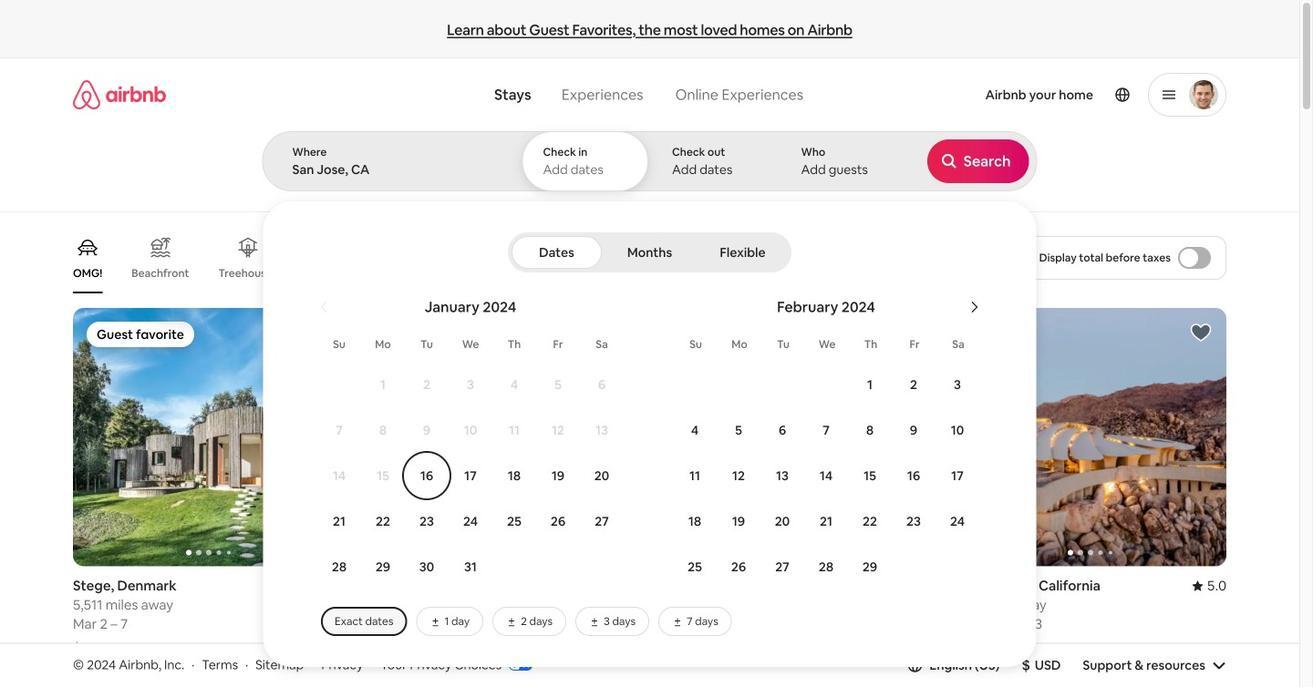 Task type: describe. For each thing, give the bounding box(es) containing it.
what can we help you find? tab list
[[480, 75, 659, 115]]

5.0 out of 5 average rating image
[[1193, 578, 1227, 595]]



Task type: vqa. For each thing, say whether or not it's contained in the screenshot.
Add to wishlist: Redberth, UK icon
yes



Task type: locate. For each thing, give the bounding box(es) containing it.
profile element
[[833, 58, 1227, 131]]

group
[[73, 223, 914, 294], [73, 308, 345, 567], [367, 308, 639, 567], [661, 308, 933, 567], [955, 308, 1227, 567]]

add to wishlist: joshua tree, california image
[[1191, 322, 1212, 344]]

calendar application
[[285, 278, 1314, 637]]

add to wishlist: drimnin, uk image
[[603, 322, 624, 344]]

None search field
[[262, 58, 1314, 668]]

add to wishlist: redberth, uk image
[[897, 322, 918, 344]]

Search destinations search field
[[292, 161, 491, 178]]

tab panel
[[262, 131, 1314, 668]]

tab list
[[512, 233, 788, 273]]

add to wishlist: stege, denmark image
[[309, 322, 330, 344]]



